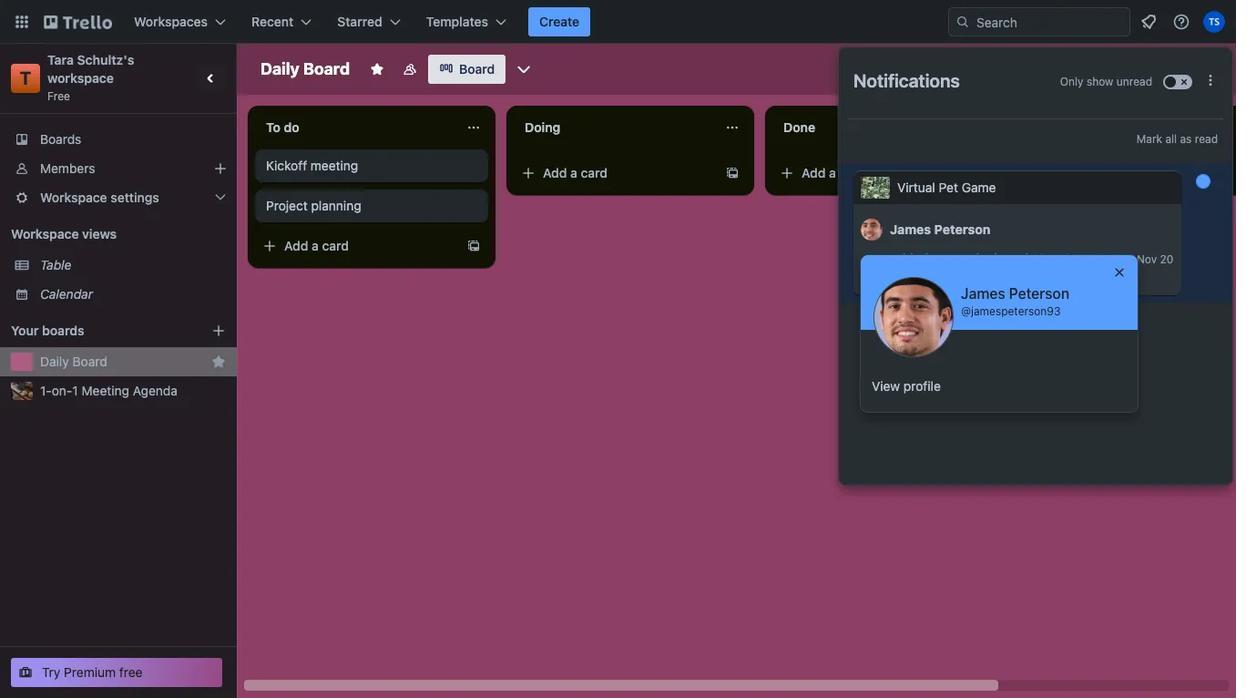 Task type: vqa. For each thing, say whether or not it's contained in the screenshot.
Workspace navigation collapse icon
yes



Task type: describe. For each thing, give the bounding box(es) containing it.
open information menu image
[[1173, 13, 1191, 31]]

0 horizontal spatial pet
[[939, 180, 959, 195]]

show menu image
[[1203, 60, 1221, 78]]

kickoff
[[266, 158, 307, 173]]

table link
[[40, 256, 226, 274]]

automation image
[[871, 55, 897, 80]]

do
[[284, 119, 300, 135]]

card for doing
[[581, 165, 608, 180]]

1-
[[40, 383, 52, 398]]

power ups image
[[846, 62, 860, 77]]

tara schultz's workspace free
[[47, 52, 138, 103]]

only show unread
[[1061, 75, 1153, 88]]

agenda
[[133, 383, 178, 398]]

board inside text field
[[304, 59, 350, 78]]

view profile
[[872, 378, 942, 394]]

mark all as read
[[1137, 132, 1219, 146]]

nov 20 at 11:18 am
[[891, 253, 1174, 284]]

add a card for to do
[[284, 238, 349, 253]]

To do text field
[[255, 113, 456, 142]]

1 horizontal spatial virtual
[[1033, 251, 1071, 266]]

your boards with 2 items element
[[11, 320, 184, 342]]

am
[[932, 271, 949, 284]]

all for clear
[[1057, 61, 1071, 77]]

project planning link
[[266, 197, 478, 215]]

nov
[[1138, 253, 1158, 266]]

kickoff meeting link
[[266, 157, 478, 175]]

try premium free button
[[11, 658, 222, 687]]

to
[[957, 251, 969, 266]]

recent
[[252, 14, 294, 29]]

members link
[[0, 154, 237, 183]]

workspace views
[[11, 226, 117, 242]]

card for done
[[840, 165, 867, 180]]

premium
[[64, 665, 116, 680]]

your boards
[[11, 323, 84, 338]]

james peterson
[[891, 222, 991, 237]]

1 horizontal spatial game
[[1097, 251, 1131, 266]]

james peterson (jamespeterson93) image
[[874, 277, 954, 357]]

20
[[1161, 253, 1174, 266]]

add a card button down mark
[[1032, 159, 1236, 188]]

add for doing
[[543, 165, 567, 180]]

meeting
[[311, 158, 359, 173]]

view
[[872, 378, 901, 394]]

james peterson @ jamespeterson93
[[962, 285, 1070, 318]]

james for james peterson
[[891, 222, 932, 237]]

star or unstar board image
[[370, 62, 385, 77]]

workspace settings button
[[0, 183, 237, 212]]

add a card for doing
[[543, 165, 608, 180]]

added you to the board virtual pet game
[[891, 251, 1131, 266]]

workspace visible image
[[403, 62, 418, 77]]

peterson for james peterson
[[935, 222, 991, 237]]

0 horizontal spatial virtual
[[898, 180, 936, 195]]

clear all button
[[1015, 55, 1078, 84]]

add for to do
[[284, 238, 309, 253]]

tara schultz (taraschultz7) image inside primary element
[[1204, 11, 1226, 33]]

add for done
[[802, 165, 826, 180]]

workspace for workspace settings
[[40, 190, 107, 205]]

table
[[40, 257, 72, 273]]

1 vertical spatial tara schultz (taraschultz7) image
[[1092, 57, 1117, 82]]

back to home image
[[44, 7, 112, 36]]

1-on-1 meeting agenda
[[40, 383, 178, 398]]

project
[[266, 198, 308, 213]]

daily board inside board name text field
[[261, 59, 350, 78]]

project planning
[[266, 198, 362, 213]]

filters button
[[904, 55, 1015, 84]]

workspaces
[[134, 14, 208, 29]]

james peterson (jamespeterson93) image
[[861, 216, 883, 243]]

add a card button for doing
[[514, 159, 718, 188]]

workspace for workspace views
[[11, 226, 79, 242]]

share
[[1148, 61, 1183, 77]]

james for james peterson @ jamespeterson93
[[962, 285, 1006, 302]]

as
[[1181, 132, 1193, 146]]

create button
[[529, 7, 591, 36]]

you
[[932, 251, 954, 266]]

Board name text field
[[252, 55, 359, 84]]

add a card button for done
[[773, 159, 977, 188]]

board link
[[429, 55, 506, 84]]

to
[[266, 119, 281, 135]]

on-
[[52, 383, 72, 398]]

jamespeterson93
[[972, 304, 1062, 318]]

free
[[119, 665, 143, 680]]

Done text field
[[773, 113, 974, 142]]

clear
[[1022, 61, 1054, 77]]

workspace settings
[[40, 190, 159, 205]]

daily board link
[[40, 353, 204, 371]]

try
[[42, 665, 61, 680]]

add a card for done
[[802, 165, 867, 180]]

board inside 'link'
[[460, 61, 495, 77]]

views
[[82, 226, 117, 242]]



Task type: locate. For each thing, give the bounding box(es) containing it.
t link
[[11, 64, 40, 93]]

a up virtual pet game link
[[1089, 165, 1096, 180]]

tara schultz's workspace link
[[47, 52, 138, 86]]

board down "your boards with 2 items" element
[[72, 354, 107, 369]]

workspace navigation collapse icon image
[[199, 66, 224, 91]]

workspace inside workspace settings popup button
[[40, 190, 107, 205]]

james inside james peterson button
[[891, 222, 932, 237]]

a
[[571, 165, 578, 180], [830, 165, 837, 180], [1089, 165, 1096, 180], [312, 238, 319, 253]]

added
[[891, 251, 929, 266]]

card up virtual pet game link
[[1099, 165, 1126, 180]]

workspaces button
[[123, 7, 237, 36]]

add a card button down done text box
[[773, 159, 977, 188]]

card down planning
[[322, 238, 349, 253]]

starred button
[[327, 7, 412, 36]]

recent button
[[241, 7, 323, 36]]

0 vertical spatial all
[[1057, 61, 1071, 77]]

pet left close image on the top right
[[1074, 251, 1094, 266]]

add a card down project planning
[[284, 238, 349, 253]]

add a card up virtual pet game link
[[1061, 165, 1126, 180]]

virtual
[[898, 180, 936, 195], [1033, 251, 1071, 266]]

create from template… image
[[984, 166, 999, 180], [467, 239, 481, 253]]

virtual pet game link
[[1033, 251, 1131, 266]]

add
[[543, 165, 567, 180], [802, 165, 826, 180], [1061, 165, 1085, 180], [284, 238, 309, 253]]

0 vertical spatial tara schultz (taraschultz7) image
[[1204, 11, 1226, 33]]

schultz's
[[77, 52, 134, 67]]

peterson inside james peterson @ jamespeterson93
[[1010, 285, 1070, 302]]

create
[[540, 14, 580, 29]]

0 horizontal spatial daily board
[[40, 354, 107, 369]]

1 vertical spatial virtual
[[1033, 251, 1071, 266]]

1 horizontal spatial james
[[962, 285, 1006, 302]]

pet up james peterson
[[939, 180, 959, 195]]

james peterson button up you
[[891, 222, 991, 237]]

1 horizontal spatial daily board
[[261, 59, 350, 78]]

1 horizontal spatial daily
[[261, 59, 300, 78]]

doing
[[525, 119, 561, 135]]

0 vertical spatial workspace
[[40, 190, 107, 205]]

1 horizontal spatial peterson
[[1010, 285, 1070, 302]]

starred
[[338, 14, 383, 29]]

1 vertical spatial all
[[1166, 132, 1178, 146]]

boards link
[[0, 125, 237, 154]]

create from template… image for done
[[984, 166, 999, 180]]

11:18
[[904, 271, 929, 284]]

board left customize views image
[[460, 61, 495, 77]]

1 horizontal spatial create from template… image
[[984, 166, 999, 180]]

a for done
[[830, 165, 837, 180]]

primary element
[[0, 0, 1237, 44]]

mark all as read button
[[1137, 130, 1219, 149]]

all
[[1057, 61, 1071, 77], [1166, 132, 1178, 146]]

settings
[[111, 190, 159, 205]]

2 horizontal spatial board
[[460, 61, 495, 77]]

peterson up the to
[[935, 222, 991, 237]]

1-on-1 meeting agenda link
[[40, 382, 226, 400]]

planning
[[311, 198, 362, 213]]

a for to do
[[312, 238, 319, 253]]

add a card button for to do
[[255, 232, 459, 261]]

0 notifications image
[[1139, 11, 1160, 33]]

virtual pet game
[[898, 180, 997, 195]]

virtual up james peterson
[[898, 180, 936, 195]]

1 vertical spatial peterson
[[1010, 285, 1070, 302]]

1 vertical spatial game
[[1097, 251, 1131, 266]]

1 horizontal spatial pet
[[1074, 251, 1094, 266]]

1 horizontal spatial all
[[1166, 132, 1178, 146]]

your
[[11, 323, 39, 338]]

1 vertical spatial daily board
[[40, 354, 107, 369]]

0 vertical spatial pet
[[939, 180, 959, 195]]

create from template… image
[[726, 166, 740, 180]]

profile
[[904, 378, 942, 394]]

templates
[[426, 14, 489, 29]]

game left nov
[[1097, 251, 1131, 266]]

all for mark
[[1166, 132, 1178, 146]]

game up james peterson
[[962, 180, 997, 195]]

free
[[47, 89, 70, 103]]

workspace up table
[[11, 226, 79, 242]]

t
[[20, 67, 31, 88]]

add down the doing
[[543, 165, 567, 180]]

search image
[[956, 15, 971, 29]]

1
[[72, 383, 78, 398]]

add board image
[[211, 324, 226, 338]]

workspace down members
[[40, 190, 107, 205]]

add down project
[[284, 238, 309, 253]]

1 vertical spatial create from template… image
[[467, 239, 481, 253]]

@
[[962, 304, 972, 318]]

clear all
[[1022, 61, 1071, 77]]

virtual right board
[[1033, 251, 1071, 266]]

customize views image
[[515, 60, 534, 78]]

daily inside board name text field
[[261, 59, 300, 78]]

boards
[[40, 131, 81, 147]]

james peterson button
[[854, 204, 1182, 248], [891, 222, 991, 237]]

0 horizontal spatial daily
[[40, 354, 69, 369]]

try premium free
[[42, 665, 143, 680]]

at
[[891, 271, 901, 284]]

daily board
[[261, 59, 350, 78], [40, 354, 107, 369]]

peterson
[[935, 222, 991, 237], [1010, 285, 1070, 302]]

pet
[[939, 180, 959, 195], [1074, 251, 1094, 266]]

Doing text field
[[514, 113, 715, 142]]

kickoff meeting
[[266, 158, 359, 173]]

board left star or unstar board icon
[[304, 59, 350, 78]]

game
[[962, 180, 997, 195], [1097, 251, 1131, 266]]

card down doing text field
[[581, 165, 608, 180]]

read
[[1196, 132, 1219, 146]]

a down doing text field
[[571, 165, 578, 180]]

calendar link
[[40, 285, 226, 304]]

peterson for james peterson @ jamespeterson93
[[1010, 285, 1070, 302]]

mark
[[1137, 132, 1163, 146]]

1 vertical spatial daily
[[40, 354, 69, 369]]

members
[[40, 160, 95, 176]]

0 horizontal spatial all
[[1057, 61, 1071, 77]]

all right clear
[[1057, 61, 1071, 77]]

0 horizontal spatial peterson
[[935, 222, 991, 237]]

add down "done"
[[802, 165, 826, 180]]

unread
[[1117, 75, 1153, 88]]

add a card button down doing text field
[[514, 159, 718, 188]]

add a card down "done"
[[802, 165, 867, 180]]

a for doing
[[571, 165, 578, 180]]

board
[[995, 251, 1029, 266]]

meeting
[[82, 383, 129, 398]]

0 vertical spatial daily board
[[261, 59, 350, 78]]

1 horizontal spatial tara schultz (taraschultz7) image
[[1204, 11, 1226, 33]]

james inside james peterson @ jamespeterson93
[[962, 285, 1006, 302]]

notifications
[[854, 70, 961, 91]]

1 horizontal spatial board
[[304, 59, 350, 78]]

board
[[304, 59, 350, 78], [460, 61, 495, 77], [72, 354, 107, 369]]

1 vertical spatial james
[[962, 285, 1006, 302]]

boards
[[42, 323, 84, 338]]

1 vertical spatial pet
[[1074, 251, 1094, 266]]

daily board down recent 'dropdown button'
[[261, 59, 350, 78]]

james
[[891, 222, 932, 237], [962, 285, 1006, 302]]

done
[[784, 119, 816, 135]]

tara schultz (taraschultz7) image right open information menu icon
[[1204, 11, 1226, 33]]

james up added
[[891, 222, 932, 237]]

0 vertical spatial james
[[891, 222, 932, 237]]

add a card
[[543, 165, 608, 180], [802, 165, 867, 180], [1061, 165, 1126, 180], [284, 238, 349, 253]]

peterson inside james peterson button
[[935, 222, 991, 237]]

0 vertical spatial daily
[[261, 59, 300, 78]]

templates button
[[415, 7, 518, 36]]

tara schultz (taraschultz7) image
[[1204, 11, 1226, 33], [1092, 57, 1117, 82]]

0 vertical spatial virtual
[[898, 180, 936, 195]]

0 horizontal spatial tara schultz (taraschultz7) image
[[1092, 57, 1117, 82]]

show
[[1087, 75, 1114, 88]]

0 vertical spatial game
[[962, 180, 997, 195]]

james peterson button up board
[[854, 204, 1182, 248]]

create from template… image for to do
[[467, 239, 481, 253]]

calendar
[[40, 286, 93, 302]]

add up virtual pet game link
[[1061, 165, 1085, 180]]

the
[[972, 251, 991, 266]]

to do
[[266, 119, 300, 135]]

all left as
[[1166, 132, 1178, 146]]

card for to do
[[322, 238, 349, 253]]

add a card button down project planning link
[[255, 232, 459, 261]]

daily up on- at the bottom of page
[[40, 354, 69, 369]]

tara
[[47, 52, 74, 67]]

only
[[1061, 75, 1084, 88]]

daily
[[261, 59, 300, 78], [40, 354, 69, 369]]

a down project planning
[[312, 238, 319, 253]]

1 vertical spatial workspace
[[11, 226, 79, 242]]

Search field
[[971, 8, 1130, 36]]

tara schultz (taraschultz7) image left unread
[[1092, 57, 1117, 82]]

workspace
[[40, 190, 107, 205], [11, 226, 79, 242]]

share button
[[1123, 55, 1194, 84]]

starred icon image
[[211, 355, 226, 369]]

a down done text box
[[830, 165, 837, 180]]

0 horizontal spatial james
[[891, 222, 932, 237]]

peterson down nov 20 at 11:18 am
[[1010, 285, 1070, 302]]

0 horizontal spatial game
[[962, 180, 997, 195]]

close image
[[1113, 265, 1128, 280]]

0 horizontal spatial board
[[72, 354, 107, 369]]

card down done text box
[[840, 165, 867, 180]]

0 vertical spatial create from template… image
[[984, 166, 999, 180]]

0 vertical spatial peterson
[[935, 222, 991, 237]]

daily board up 1
[[40, 354, 107, 369]]

add a card down the doing
[[543, 165, 608, 180]]

daily down recent 'dropdown button'
[[261, 59, 300, 78]]

workspace
[[47, 70, 114, 86]]

filters
[[931, 61, 969, 77]]

0 horizontal spatial create from template… image
[[467, 239, 481, 253]]

james up @
[[962, 285, 1006, 302]]



